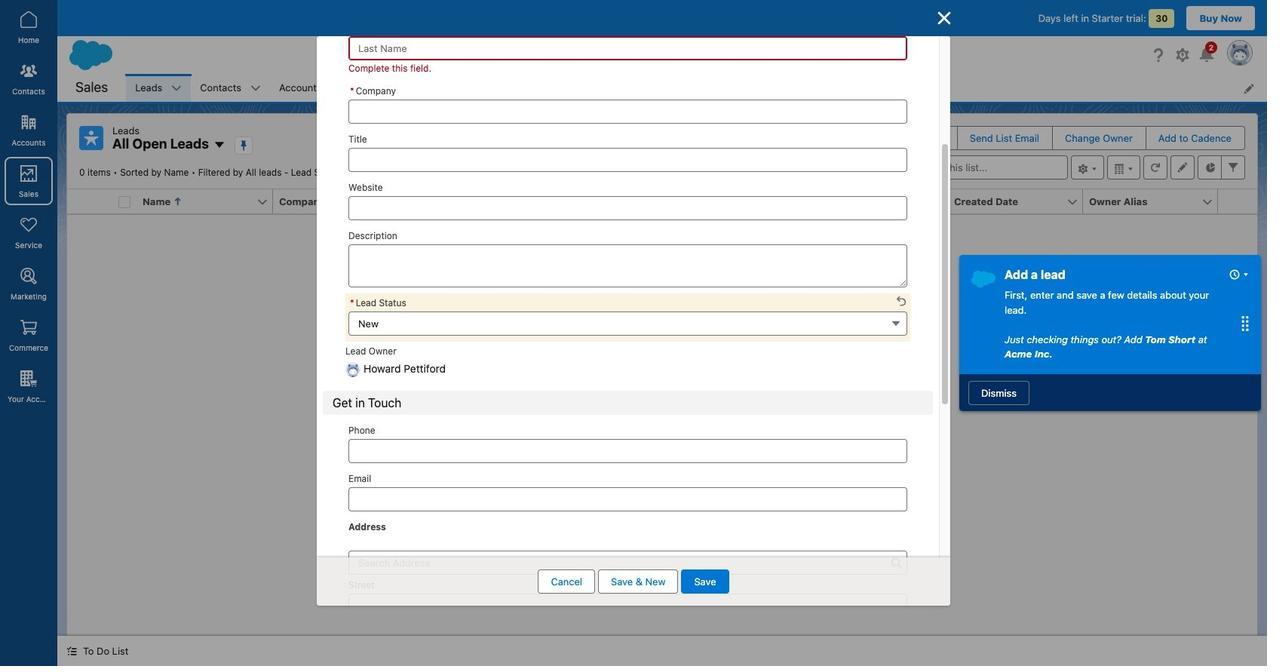 Task type: vqa. For each thing, say whether or not it's contained in the screenshot.
Personal Information tree item
no



Task type: locate. For each thing, give the bounding box(es) containing it.
1 list item from the left
[[126, 74, 191, 102]]

Last Name text field
[[348, 36, 907, 60]]

cell inside all open leads|leads|list view element
[[112, 189, 137, 214]]

state/province element
[[408, 189, 552, 214]]

None text field
[[348, 99, 907, 123], [348, 196, 907, 220], [348, 439, 907, 463], [348, 99, 907, 123], [348, 196, 907, 220], [348, 439, 907, 463]]

Search All Open Leads list view. search field
[[887, 155, 1068, 180]]

list
[[126, 74, 1267, 102]]

company element
[[273, 189, 417, 214]]

select list display image
[[1107, 155, 1141, 180]]

Lead Status - Current Selection: New button
[[348, 311, 907, 335]]

inverse image
[[935, 9, 953, 27]]

email element
[[678, 189, 822, 214]]

action element
[[1218, 189, 1257, 214]]

text default image
[[66, 646, 77, 656]]

cell
[[112, 189, 137, 214]]

None text field
[[348, 147, 907, 172], [348, 244, 907, 287], [348, 488, 907, 512], [348, 147, 907, 172], [348, 244, 907, 287], [348, 488, 907, 512]]

status
[[432, 322, 893, 503]]

5 list item from the left
[[700, 74, 760, 102]]

list view controls image
[[1071, 155, 1104, 180]]

4 list item from the left
[[350, 74, 451, 102]]

action image
[[1218, 189, 1257, 213]]

list item
[[126, 74, 191, 102], [191, 74, 270, 102], [270, 74, 350, 102], [350, 74, 451, 102], [700, 74, 760, 102]]



Task type: describe. For each thing, give the bounding box(es) containing it.
2 list item from the left
[[191, 74, 270, 102]]

owner alias element
[[1083, 189, 1227, 214]]

3 list item from the left
[[270, 74, 350, 102]]

status inside all open leads|leads|list view element
[[432, 322, 893, 503]]

all open leads|leads|list view element
[[66, 113, 1258, 636]]

item number image
[[67, 189, 112, 213]]

item number element
[[67, 189, 112, 214]]

phone element
[[543, 189, 687, 214]]

created date element
[[948, 189, 1092, 214]]

name element
[[137, 189, 282, 214]]

all open leads status
[[79, 167, 351, 178]]

lead status element
[[813, 189, 957, 214]]



